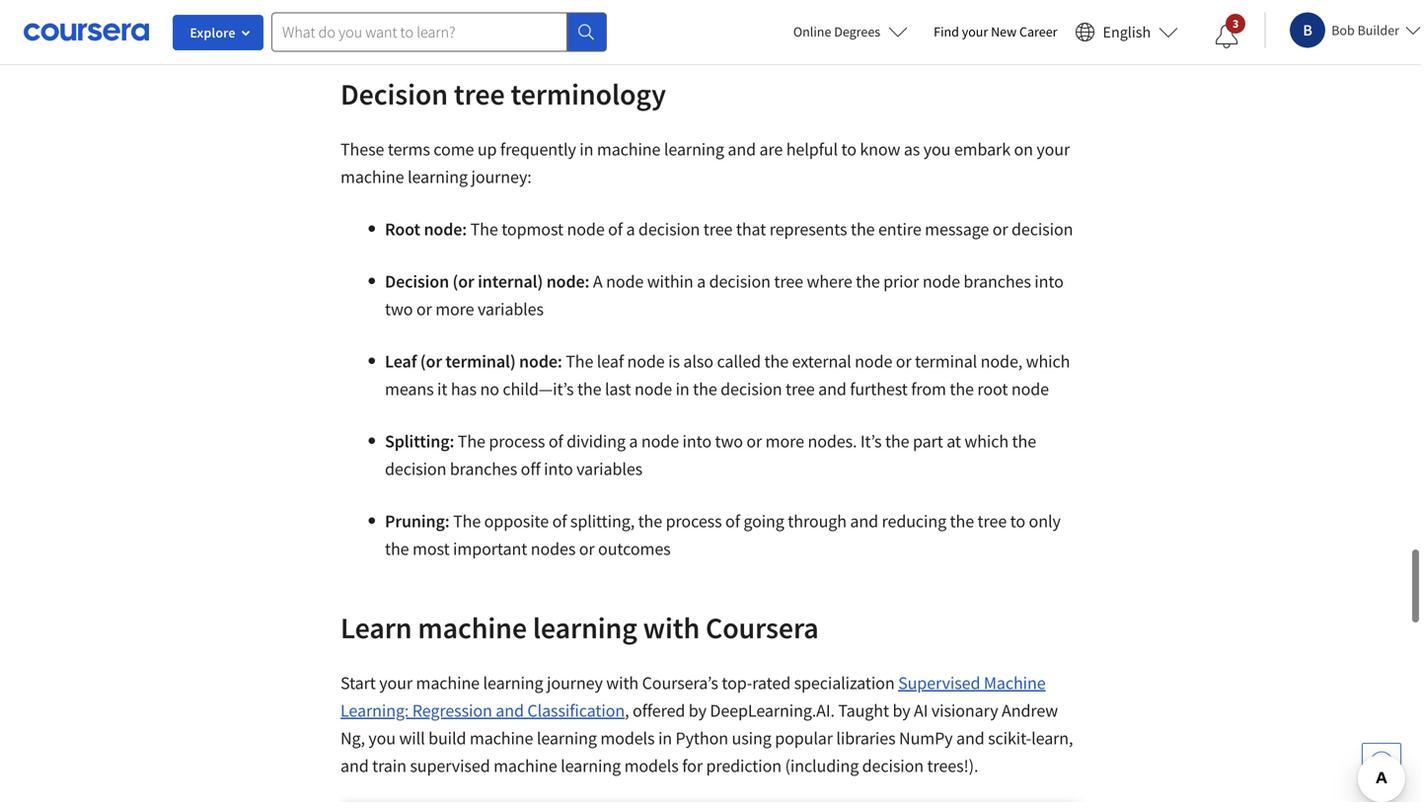 Task type: describe. For each thing, give the bounding box(es) containing it.
most
[[413, 538, 450, 560]]

node right prior
[[923, 270, 960, 293]]

ng,
[[341, 727, 365, 750]]

or inside the leaf node is also called the external node or terminal node, which means it has no child—it's the last node in the decision tree and furthest from the root node
[[896, 350, 912, 373]]

the left root on the top
[[950, 378, 974, 400]]

new
[[991, 23, 1017, 40]]

outcomes
[[598, 538, 671, 560]]

the for process
[[458, 430, 486, 452]]

decision inside a node within a decision tree where the prior node branches into two or more variables
[[709, 270, 771, 293]]

know
[[860, 138, 901, 160]]

the up outcomes
[[638, 510, 662, 532]]

to inside these terms come up frequently in machine learning and are helpful to know as you embark on your machine learning journey:
[[842, 138, 857, 160]]

which inside the process of dividing a node into two or more nodes. it's the part at which the decision branches off into variables
[[965, 430, 1009, 452]]

branches inside a node within a decision tree where the prior node branches into two or more variables
[[964, 270, 1031, 293]]

coursera
[[706, 609, 819, 646]]

deeplearning.ai.
[[710, 700, 835, 722]]

, offered by deeplearning.ai. taught by ai visionary andrew ng, you will build machine learning models in python using popular libraries numpy and scikit-learn, and train supervised machine learning models for prediction (including decision trees!).
[[341, 700, 1073, 777]]

top-
[[722, 672, 752, 694]]

is
[[668, 350, 680, 373]]

it's
[[861, 430, 882, 452]]

english
[[1103, 22, 1151, 42]]

specialization
[[794, 672, 895, 694]]

decision inside , offered by deeplearning.ai. taught by ai visionary andrew ng, you will build machine learning models in python using popular libraries numpy and scikit-learn, and train supervised machine learning models for prediction (including decision trees!).
[[862, 755, 924, 777]]

1 horizontal spatial with
[[643, 609, 700, 646]]

in inside the leaf node is also called the external node or terminal node, which means it has no child—it's the last node in the decision tree and furthest from the root node
[[676, 378, 690, 400]]

ai
[[914, 700, 928, 722]]

find your new career
[[934, 23, 1058, 40]]

machine up the regression
[[416, 672, 480, 694]]

tree inside the leaf node is also called the external node or terminal node, which means it has no child—it's the last node in the decision tree and furthest from the root node
[[786, 378, 815, 400]]

terminology
[[511, 75, 666, 112]]

important
[[453, 538, 527, 560]]

entire
[[879, 218, 922, 240]]

taught
[[838, 700, 889, 722]]

supervised
[[410, 755, 490, 777]]

node: for decision (or internal) node:
[[547, 270, 590, 293]]

more inside the process of dividing a node into two or more nodes. it's the part at which the decision branches off into variables
[[766, 430, 804, 452]]

that
[[736, 218, 766, 240]]

visionary
[[932, 700, 999, 722]]

build
[[429, 727, 466, 750]]

no
[[480, 378, 499, 400]]

a inside the process of dividing a node into two or more nodes. it's the part at which the decision branches off into variables
[[629, 430, 638, 452]]

two inside the process of dividing a node into two or more nodes. it's the part at which the decision branches off into variables
[[715, 430, 743, 452]]

scikit-
[[988, 727, 1032, 750]]

the left last
[[577, 378, 602, 400]]

bob
[[1332, 21, 1355, 39]]

0 vertical spatial models
[[601, 727, 655, 750]]

machine right build at the bottom left of the page
[[470, 727, 533, 750]]

tree up up
[[454, 75, 505, 112]]

topmost
[[502, 218, 564, 240]]

from
[[911, 378, 947, 400]]

journey:
[[471, 166, 532, 188]]

the leaf node is also called the external node or terminal node, which means it has no child—it's the last node in the decision tree and furthest from the root node
[[385, 350, 1070, 400]]

splitting:
[[385, 430, 458, 452]]

and inside these terms come up frequently in machine learning and are helpful to know as you embark on your machine learning journey:
[[728, 138, 756, 160]]

the inside a node within a decision tree where the prior node branches into two or more variables
[[856, 270, 880, 293]]

supervised
[[898, 672, 981, 694]]

learn machine learning with coursera
[[341, 609, 819, 646]]

embark
[[954, 138, 1011, 160]]

the right at
[[1012, 430, 1037, 452]]

decision (or internal) node:
[[385, 270, 593, 293]]

3
[[1233, 16, 1239, 31]]

decision inside the process of dividing a node into two or more nodes. it's the part at which the decision branches off into variables
[[385, 458, 447, 480]]

supervised machine learning: regression and classification link
[[341, 672, 1046, 722]]

dividing
[[567, 430, 626, 452]]

you inside these terms come up frequently in machine learning and are helpful to know as you embark on your machine learning journey:
[[924, 138, 951, 160]]

has
[[451, 378, 477, 400]]

of right topmost
[[608, 218, 623, 240]]

coursera image
[[24, 16, 149, 48]]

and inside the supervised machine learning: regression and classification
[[496, 700, 524, 722]]

root node: the topmost node of a decision tree that represents the entire message or decision
[[385, 218, 1073, 240]]

learn,
[[1032, 727, 1073, 750]]

your inside these terms come up frequently in machine learning and are helpful to know as you embark on your machine learning journey:
[[1037, 138, 1070, 160]]

1 horizontal spatial into
[[683, 430, 712, 452]]

a
[[593, 270, 603, 293]]

english button
[[1068, 0, 1187, 64]]

furthest
[[850, 378, 908, 400]]

builder
[[1358, 21, 1400, 39]]

through
[[788, 510, 847, 532]]

(or for decision
[[453, 270, 475, 293]]

frequently
[[500, 138, 576, 160]]

splitting,
[[570, 510, 635, 532]]

in inside , offered by deeplearning.ai. taught by ai visionary andrew ng, you will build machine learning models in python using popular libraries numpy and scikit-learn, and train supervised machine learning models for prediction (including decision trees!).
[[658, 727, 672, 750]]

node left is
[[627, 350, 665, 373]]

or inside the opposite of splitting, the process of going through and reducing the tree to only the most important nodes or outcomes
[[579, 538, 595, 560]]

leaf
[[385, 350, 417, 373]]

variables inside the process of dividing a node into two or more nodes. it's the part at which the decision branches off into variables
[[577, 458, 643, 480]]

1 vertical spatial models
[[624, 755, 679, 777]]

3 button
[[1200, 13, 1255, 60]]

up
[[478, 138, 497, 160]]

you inside , offered by deeplearning.ai. taught by ai visionary andrew ng, you will build machine learning models in python using popular libraries numpy and scikit-learn, and train supervised machine learning models for prediction (including decision trees!).
[[369, 727, 396, 750]]

trees!).
[[927, 755, 979, 777]]

your for find your new career
[[962, 23, 988, 40]]

within
[[647, 270, 694, 293]]

online degrees button
[[778, 10, 924, 53]]

offered
[[633, 700, 685, 722]]

start your machine learning journey with coursera's top-rated specialization
[[341, 672, 898, 694]]

the down also
[[693, 378, 717, 400]]

node: for leaf (or terminal) node:
[[519, 350, 562, 373]]

variables inside a node within a decision tree where the prior node branches into two or more variables
[[478, 298, 544, 320]]

libraries
[[837, 727, 896, 750]]

or inside a node within a decision tree where the prior node branches into two or more variables
[[416, 298, 432, 320]]

reducing
[[882, 510, 947, 532]]

node right topmost
[[567, 218, 605, 240]]

start
[[341, 672, 376, 694]]

prediction
[[706, 755, 782, 777]]

decision up within
[[639, 218, 700, 240]]

find your new career link
[[924, 20, 1068, 44]]

leaf
[[597, 350, 624, 373]]

online
[[794, 23, 832, 40]]

terminal)
[[446, 350, 516, 373]]

machine down these on the left
[[341, 166, 404, 188]]

0 vertical spatial node:
[[424, 218, 467, 240]]

opposite
[[484, 510, 549, 532]]

part
[[913, 430, 943, 452]]

these
[[341, 138, 384, 160]]

train
[[372, 755, 407, 777]]

decision tree terminology
[[341, 75, 666, 112]]

two inside a node within a decision tree where the prior node branches into two or more variables
[[385, 298, 413, 320]]

python
[[676, 727, 729, 750]]

regression
[[412, 700, 492, 722]]

process inside the process of dividing a node into two or more nodes. it's the part at which the decision branches off into variables
[[489, 430, 545, 452]]

at
[[947, 430, 961, 452]]

the left entire at the top
[[851, 218, 875, 240]]

only
[[1029, 510, 1061, 532]]



Task type: vqa. For each thing, say whether or not it's contained in the screenshot.
in within the These terms come up frequently in machine learning and are helpful to know as you embark on your machine learning journey:
yes



Task type: locate. For each thing, give the bounding box(es) containing it.
bob builder
[[1332, 21, 1400, 39]]

a inside a node within a decision tree where the prior node branches into two or more variables
[[697, 270, 706, 293]]

machine
[[597, 138, 661, 160], [341, 166, 404, 188], [418, 609, 527, 646], [416, 672, 480, 694], [470, 727, 533, 750], [494, 755, 557, 777]]

decision inside the leaf node is also called the external node or terminal node, which means it has no child—it's the last node in the decision tree and furthest from the root node
[[721, 378, 782, 400]]

and down external
[[818, 378, 847, 400]]

b
[[1303, 20, 1313, 40]]

0 vertical spatial in
[[580, 138, 594, 160]]

last
[[605, 378, 631, 400]]

to
[[842, 138, 857, 160], [1011, 510, 1026, 532]]

your up "learning:"
[[379, 672, 413, 694]]

tree left the where
[[774, 270, 804, 293]]

1 vertical spatial node:
[[547, 270, 590, 293]]

in right frequently
[[580, 138, 594, 160]]

which inside the leaf node is also called the external node or terminal node, which means it has no child—it's the last node in the decision tree and furthest from the root node
[[1026, 350, 1070, 373]]

1 vertical spatial branches
[[450, 458, 517, 480]]

more left nodes.
[[766, 430, 804, 452]]

0 vertical spatial your
[[962, 23, 988, 40]]

0 horizontal spatial process
[[489, 430, 545, 452]]

called
[[717, 350, 761, 373]]

or
[[993, 218, 1008, 240], [416, 298, 432, 320], [896, 350, 912, 373], [747, 430, 762, 452], [579, 538, 595, 560]]

0 horizontal spatial more
[[436, 298, 474, 320]]

1 vertical spatial which
[[965, 430, 1009, 452]]

What do you want to learn? text field
[[271, 12, 568, 52]]

you
[[924, 138, 951, 160], [369, 727, 396, 750]]

journey
[[547, 672, 603, 694]]

2 vertical spatial in
[[658, 727, 672, 750]]

and down ng,
[[341, 755, 369, 777]]

node inside the process of dividing a node into two or more nodes. it's the part at which the decision branches off into variables
[[642, 430, 679, 452]]

two
[[385, 298, 413, 320], [715, 430, 743, 452]]

0 vertical spatial which
[[1026, 350, 1070, 373]]

tree left only
[[978, 510, 1007, 532]]

by left ai
[[893, 700, 911, 722]]

the left "leaf"
[[566, 350, 594, 373]]

process
[[489, 430, 545, 452], [666, 510, 722, 532]]

machine down classification
[[494, 755, 557, 777]]

going
[[744, 510, 785, 532]]

1 vertical spatial (or
[[420, 350, 442, 373]]

0 vertical spatial two
[[385, 298, 413, 320]]

2 horizontal spatial in
[[676, 378, 690, 400]]

these terms come up frequently in machine learning and are helpful to know as you embark on your machine learning journey:
[[341, 138, 1070, 188]]

as
[[904, 138, 920, 160]]

0 horizontal spatial to
[[842, 138, 857, 160]]

variables
[[478, 298, 544, 320], [577, 458, 643, 480]]

1 vertical spatial in
[[676, 378, 690, 400]]

2 vertical spatial into
[[544, 458, 573, 480]]

0 vertical spatial decision
[[341, 75, 448, 112]]

node
[[567, 218, 605, 240], [606, 270, 644, 293], [923, 270, 960, 293], [627, 350, 665, 373], [855, 350, 893, 373], [635, 378, 672, 400], [1012, 378, 1049, 400], [642, 430, 679, 452]]

1 vertical spatial more
[[766, 430, 804, 452]]

and inside the leaf node is also called the external node or terminal node, which means it has no child—it's the last node in the decision tree and furthest from the root node
[[818, 378, 847, 400]]

0 horizontal spatial two
[[385, 298, 413, 320]]

the up important
[[453, 510, 481, 532]]

coursera's
[[642, 672, 718, 694]]

which right at
[[965, 430, 1009, 452]]

decision down root node: the topmost node of a decision tree that represents the entire message or decision
[[709, 270, 771, 293]]

to inside the opposite of splitting, the process of going through and reducing the tree to only the most important nodes or outcomes
[[1011, 510, 1026, 532]]

decision down 'libraries'
[[862, 755, 924, 777]]

process inside the opposite of splitting, the process of going through and reducing the tree to only the most important nodes or outcomes
[[666, 510, 722, 532]]

will
[[399, 727, 425, 750]]

the process of dividing a node into two or more nodes. it's the part at which the decision branches off into variables
[[385, 430, 1037, 480]]

1 vertical spatial two
[[715, 430, 743, 452]]

the for leaf
[[566, 350, 594, 373]]

the right it's
[[885, 430, 910, 452]]

1 horizontal spatial (or
[[453, 270, 475, 293]]

in down is
[[676, 378, 690, 400]]

0 vertical spatial with
[[643, 609, 700, 646]]

2 horizontal spatial your
[[1037, 138, 1070, 160]]

branches inside the process of dividing a node into two or more nodes. it's the part at which the decision branches off into variables
[[450, 458, 517, 480]]

the right reducing
[[950, 510, 974, 532]]

0 horizontal spatial which
[[965, 430, 1009, 452]]

variables down "dividing"
[[577, 458, 643, 480]]

0 vertical spatial variables
[[478, 298, 544, 320]]

0 vertical spatial branches
[[964, 270, 1031, 293]]

1 horizontal spatial your
[[962, 23, 988, 40]]

1 horizontal spatial variables
[[577, 458, 643, 480]]

branches down message on the right of the page
[[964, 270, 1031, 293]]

into
[[1035, 270, 1064, 293], [683, 430, 712, 452], [544, 458, 573, 480]]

1 horizontal spatial branches
[[964, 270, 1031, 293]]

0 horizontal spatial your
[[379, 672, 413, 694]]

,
[[625, 700, 629, 722]]

tree inside a node within a decision tree where the prior node branches into two or more variables
[[774, 270, 804, 293]]

node up furthest
[[855, 350, 893, 373]]

process up outcomes
[[666, 510, 722, 532]]

1 vertical spatial process
[[666, 510, 722, 532]]

machine down important
[[418, 609, 527, 646]]

decision down splitting:
[[385, 458, 447, 480]]

also
[[684, 350, 714, 373]]

or down splitting,
[[579, 538, 595, 560]]

1 vertical spatial variables
[[577, 458, 643, 480]]

to left only
[[1011, 510, 1026, 532]]

or up furthest
[[896, 350, 912, 373]]

helpful
[[787, 138, 838, 160]]

the left prior
[[856, 270, 880, 293]]

decision for decision (or internal) node:
[[385, 270, 449, 293]]

online degrees
[[794, 23, 881, 40]]

0 horizontal spatial into
[[544, 458, 573, 480]]

branches left off
[[450, 458, 517, 480]]

come
[[434, 138, 474, 160]]

learn
[[341, 609, 412, 646]]

degrees
[[834, 23, 881, 40]]

node: left a
[[547, 270, 590, 293]]

1 horizontal spatial more
[[766, 430, 804, 452]]

(or for leaf
[[420, 350, 442, 373]]

0 horizontal spatial (or
[[420, 350, 442, 373]]

or down the leaf node is also called the external node or terminal node, which means it has no child—it's the last node in the decision tree and furthest from the root node
[[747, 430, 762, 452]]

a right topmost
[[626, 218, 635, 240]]

the down has
[[458, 430, 486, 452]]

0 vertical spatial a
[[626, 218, 635, 240]]

1 horizontal spatial in
[[658, 727, 672, 750]]

2 horizontal spatial into
[[1035, 270, 1064, 293]]

models down ,
[[601, 727, 655, 750]]

you up train at the bottom left of page
[[369, 727, 396, 750]]

a node within a decision tree where the prior node branches into two or more variables
[[385, 270, 1064, 320]]

the for opposite
[[453, 510, 481, 532]]

popular
[[775, 727, 833, 750]]

root
[[385, 218, 420, 240]]

1 horizontal spatial to
[[1011, 510, 1026, 532]]

node right "dividing"
[[642, 430, 679, 452]]

root
[[978, 378, 1008, 400]]

external
[[792, 350, 852, 373]]

0 vertical spatial process
[[489, 430, 545, 452]]

the left topmost
[[471, 218, 498, 240]]

2 vertical spatial your
[[379, 672, 413, 694]]

the opposite of splitting, the process of going through and reducing the tree to only the most important nodes or outcomes
[[385, 510, 1061, 560]]

it
[[437, 378, 448, 400]]

(or left internal)
[[453, 270, 475, 293]]

0 vertical spatial into
[[1035, 270, 1064, 293]]

a
[[626, 218, 635, 240], [697, 270, 706, 293], [629, 430, 638, 452]]

rated
[[752, 672, 791, 694]]

into inside a node within a decision tree where the prior node branches into two or more variables
[[1035, 270, 1064, 293]]

help center image
[[1370, 751, 1394, 775]]

to left know at the right of page
[[842, 138, 857, 160]]

more down decision (or internal) node: at the top of page
[[436, 298, 474, 320]]

tree left that
[[704, 218, 733, 240]]

or up leaf
[[416, 298, 432, 320]]

0 vertical spatial more
[[436, 298, 474, 320]]

show notifications image
[[1215, 25, 1239, 48]]

node,
[[981, 350, 1023, 373]]

by
[[689, 700, 707, 722], [893, 700, 911, 722]]

your right find
[[962, 23, 988, 40]]

0 horizontal spatial in
[[580, 138, 594, 160]]

are
[[760, 138, 783, 160]]

a right "dividing"
[[629, 430, 638, 452]]

for
[[682, 755, 703, 777]]

variables down internal)
[[478, 298, 544, 320]]

decision down on
[[1012, 218, 1073, 240]]

1 vertical spatial a
[[697, 270, 706, 293]]

models left the for
[[624, 755, 679, 777]]

1 horizontal spatial which
[[1026, 350, 1070, 373]]

find
[[934, 23, 959, 40]]

the right called
[[765, 350, 789, 373]]

decision for decision tree terminology
[[341, 75, 448, 112]]

1 vertical spatial you
[[369, 727, 396, 750]]

classification
[[528, 700, 625, 722]]

1 vertical spatial your
[[1037, 138, 1070, 160]]

the inside the leaf node is also called the external node or terminal node, which means it has no child—it's the last node in the decision tree and furthest from the root node
[[566, 350, 594, 373]]

2 vertical spatial node:
[[519, 350, 562, 373]]

in down offered
[[658, 727, 672, 750]]

0 horizontal spatial by
[[689, 700, 707, 722]]

branches
[[964, 270, 1031, 293], [450, 458, 517, 480]]

where
[[807, 270, 853, 293]]

node: up child—it's
[[519, 350, 562, 373]]

and right the regression
[[496, 700, 524, 722]]

1 by from the left
[[689, 700, 707, 722]]

internal)
[[478, 270, 543, 293]]

in
[[580, 138, 594, 160], [676, 378, 690, 400], [658, 727, 672, 750]]

leaf (or terminal) node:
[[385, 350, 566, 373]]

decision down root
[[385, 270, 449, 293]]

of up nodes at the left
[[552, 510, 567, 532]]

represents
[[770, 218, 847, 240]]

pruning:
[[385, 510, 453, 532]]

1 horizontal spatial two
[[715, 430, 743, 452]]

decision down called
[[721, 378, 782, 400]]

(or up it
[[420, 350, 442, 373]]

node down is
[[635, 378, 672, 400]]

or right message on the right of the page
[[993, 218, 1008, 240]]

in inside these terms come up frequently in machine learning and are helpful to know as you embark on your machine learning journey:
[[580, 138, 594, 160]]

the inside the process of dividing a node into two or more nodes. it's the part at which the decision branches off into variables
[[458, 430, 486, 452]]

and left are
[[728, 138, 756, 160]]

off
[[521, 458, 541, 480]]

None search field
[[271, 12, 607, 52]]

child—it's
[[503, 378, 574, 400]]

and inside the opposite of splitting, the process of going through and reducing the tree to only the most important nodes or outcomes
[[850, 510, 879, 532]]

andrew
[[1002, 700, 1058, 722]]

2 vertical spatial a
[[629, 430, 638, 452]]

message
[[925, 218, 989, 240]]

and
[[728, 138, 756, 160], [818, 378, 847, 400], [850, 510, 879, 532], [496, 700, 524, 722], [957, 727, 985, 750], [341, 755, 369, 777]]

terms
[[388, 138, 430, 160]]

and right through
[[850, 510, 879, 532]]

tree inside the opposite of splitting, the process of going through and reducing the tree to only the most important nodes or outcomes
[[978, 510, 1007, 532]]

models
[[601, 727, 655, 750], [624, 755, 679, 777]]

node right a
[[606, 270, 644, 293]]

career
[[1020, 23, 1058, 40]]

numpy
[[899, 727, 953, 750]]

a right within
[[697, 270, 706, 293]]

nodes
[[531, 538, 576, 560]]

(including
[[785, 755, 859, 777]]

which right node,
[[1026, 350, 1070, 373]]

the inside the opposite of splitting, the process of going through and reducing the tree to only the most important nodes or outcomes
[[453, 510, 481, 532]]

1 vertical spatial decision
[[385, 270, 449, 293]]

on
[[1014, 138, 1033, 160]]

with
[[643, 609, 700, 646], [606, 672, 639, 694]]

0 vertical spatial (or
[[453, 270, 475, 293]]

by up python
[[689, 700, 707, 722]]

0 horizontal spatial with
[[606, 672, 639, 694]]

process up off
[[489, 430, 545, 452]]

the
[[471, 218, 498, 240], [566, 350, 594, 373], [458, 430, 486, 452], [453, 510, 481, 532]]

1 horizontal spatial by
[[893, 700, 911, 722]]

1 horizontal spatial process
[[666, 510, 722, 532]]

learning
[[664, 138, 724, 160], [408, 166, 468, 188], [533, 609, 637, 646], [483, 672, 543, 694], [537, 727, 597, 750], [561, 755, 621, 777]]

terminal
[[915, 350, 977, 373]]

and down visionary
[[957, 727, 985, 750]]

tree down external
[[786, 378, 815, 400]]

0 vertical spatial you
[[924, 138, 951, 160]]

which
[[1026, 350, 1070, 373], [965, 430, 1009, 452]]

two up leaf
[[385, 298, 413, 320]]

using
[[732, 727, 772, 750]]

of left "dividing"
[[549, 430, 563, 452]]

the left most
[[385, 538, 409, 560]]

of
[[608, 218, 623, 240], [549, 430, 563, 452], [552, 510, 567, 532], [726, 510, 740, 532]]

0 horizontal spatial you
[[369, 727, 396, 750]]

or inside the process of dividing a node into two or more nodes. it's the part at which the decision branches off into variables
[[747, 430, 762, 452]]

node right root on the top
[[1012, 378, 1049, 400]]

supervised machine learning: regression and classification
[[341, 672, 1046, 722]]

0 horizontal spatial variables
[[478, 298, 544, 320]]

your for start your machine learning journey with coursera's top-rated specialization
[[379, 672, 413, 694]]

you right as
[[924, 138, 951, 160]]

your right on
[[1037, 138, 1070, 160]]

machine
[[984, 672, 1046, 694]]

1 vertical spatial into
[[683, 430, 712, 452]]

with up ,
[[606, 672, 639, 694]]

node: right root
[[424, 218, 467, 240]]

1 vertical spatial to
[[1011, 510, 1026, 532]]

more inside a node within a decision tree where the prior node branches into two or more variables
[[436, 298, 474, 320]]

with up coursera's
[[643, 609, 700, 646]]

1 vertical spatial with
[[606, 672, 639, 694]]

1 horizontal spatial you
[[924, 138, 951, 160]]

2 by from the left
[[893, 700, 911, 722]]

0 horizontal spatial branches
[[450, 458, 517, 480]]

machine down terminology
[[597, 138, 661, 160]]

of left going
[[726, 510, 740, 532]]

decision
[[639, 218, 700, 240], [1012, 218, 1073, 240], [709, 270, 771, 293], [721, 378, 782, 400], [385, 458, 447, 480], [862, 755, 924, 777]]

two down the leaf node is also called the external node or terminal node, which means it has no child—it's the last node in the decision tree and furthest from the root node
[[715, 430, 743, 452]]

decision up terms
[[341, 75, 448, 112]]

of inside the process of dividing a node into two or more nodes. it's the part at which the decision branches off into variables
[[549, 430, 563, 452]]

0 vertical spatial to
[[842, 138, 857, 160]]



